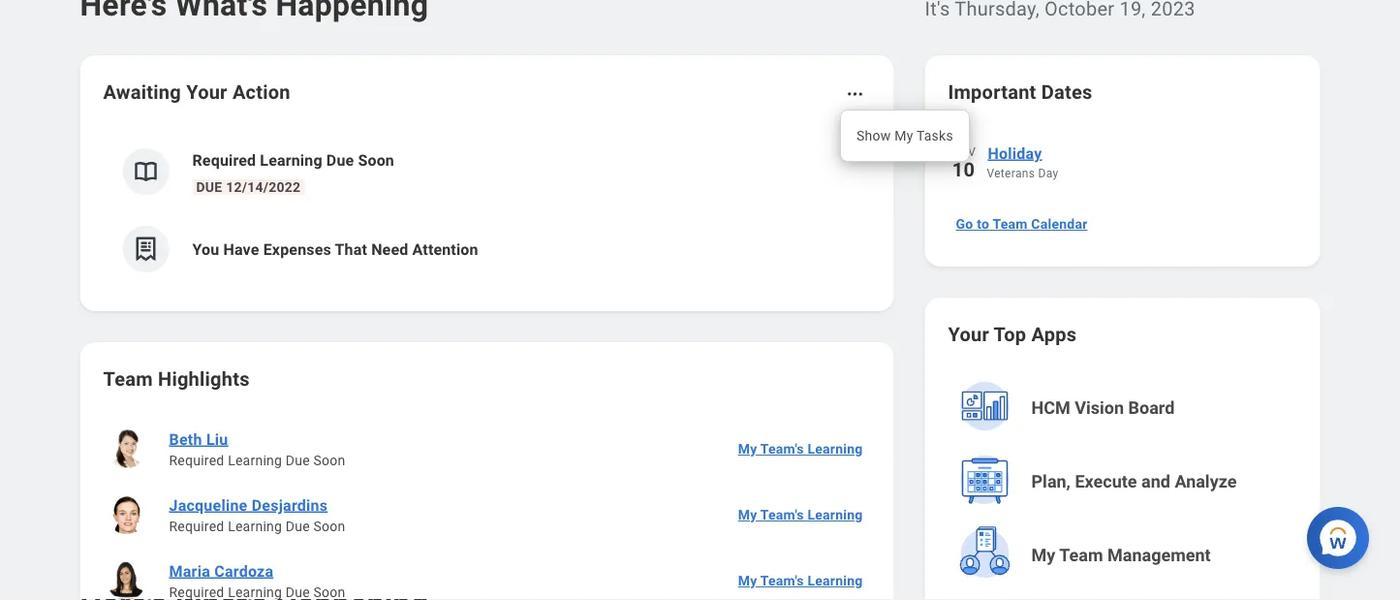 Task type: locate. For each thing, give the bounding box(es) containing it.
1 vertical spatial team
[[103, 367, 153, 390]]

top
[[994, 323, 1027, 346]]

cardoza
[[214, 562, 274, 580]]

vision
[[1075, 398, 1125, 418]]

learning
[[260, 151, 322, 169], [808, 441, 863, 457], [228, 452, 282, 468], [808, 507, 863, 523], [228, 518, 282, 534], [808, 573, 863, 589]]

3 my team's learning from the top
[[738, 573, 863, 589]]

due for desjardins
[[286, 518, 310, 534]]

dashboard expenses image
[[131, 235, 160, 264]]

calendar
[[1032, 216, 1088, 232]]

soon
[[358, 151, 395, 169], [314, 452, 346, 468], [314, 518, 346, 534]]

2 vertical spatial my team's learning button
[[731, 561, 871, 600]]

12/14/2022
[[226, 179, 301, 195]]

required for jacqueline desjardins
[[169, 518, 224, 534]]

2 vertical spatial my team's learning
[[738, 573, 863, 589]]

2 vertical spatial soon
[[314, 518, 346, 534]]

due left 12/14/2022
[[196, 179, 222, 195]]

tasks
[[917, 127, 954, 143]]

required inside the beth liu required learning due soon
[[169, 452, 224, 468]]

required down 'beth liu' button
[[169, 452, 224, 468]]

soon inside jacqueline desjardins required learning due soon
[[314, 518, 346, 534]]

soon up 'need' at the left top of the page
[[358, 151, 395, 169]]

1 my team's learning from the top
[[738, 441, 863, 457]]

soon inside the beth liu required learning due soon
[[314, 452, 346, 468]]

book open image
[[131, 157, 160, 186]]

you have expenses that need attention
[[192, 240, 479, 258]]

attention
[[412, 240, 479, 258]]

due down "desjardins"
[[286, 518, 310, 534]]

required
[[192, 151, 256, 169], [169, 452, 224, 468], [169, 518, 224, 534]]

2 vertical spatial required
[[169, 518, 224, 534]]

team's for liu
[[761, 441, 804, 457]]

0 vertical spatial your
[[186, 80, 227, 103]]

desjardins
[[252, 496, 328, 514]]

due
[[326, 151, 354, 169], [196, 179, 222, 195], [286, 452, 310, 468], [286, 518, 310, 534]]

2 vertical spatial team's
[[761, 573, 804, 589]]

0 vertical spatial soon
[[358, 151, 395, 169]]

2 vertical spatial team
[[1060, 545, 1104, 566]]

1 horizontal spatial team
[[993, 216, 1028, 232]]

1 my team's learning button from the top
[[731, 429, 871, 468]]

1 vertical spatial required
[[169, 452, 224, 468]]

jacqueline desjardins button
[[161, 493, 336, 517]]

team's
[[761, 441, 804, 457], [761, 507, 804, 523], [761, 573, 804, 589]]

due up the 'you have expenses that need attention'
[[326, 151, 354, 169]]

my team's learning
[[738, 441, 863, 457], [738, 507, 863, 523], [738, 573, 863, 589]]

due up "desjardins"
[[286, 452, 310, 468]]

awaiting your action list
[[103, 133, 871, 288]]

required learning due soon due 12/14/2022
[[192, 151, 395, 195]]

due inside the beth liu required learning due soon
[[286, 452, 310, 468]]

10
[[953, 158, 975, 181]]

0 vertical spatial team's
[[761, 441, 804, 457]]

1 team's from the top
[[761, 441, 804, 457]]

have
[[223, 240, 259, 258]]

my for maria cardoza
[[738, 573, 757, 589]]

required inside jacqueline desjardins required learning due soon
[[169, 518, 224, 534]]

important dates
[[949, 80, 1093, 103]]

management
[[1108, 545, 1211, 566]]

my team's learning button
[[731, 429, 871, 468], [731, 495, 871, 534], [731, 561, 871, 600]]

team left highlights
[[103, 367, 153, 390]]

your left action
[[186, 80, 227, 103]]

team inside 'button'
[[993, 216, 1028, 232]]

soon up "desjardins"
[[314, 452, 346, 468]]

2 team's from the top
[[761, 507, 804, 523]]

plan, execute and analyze
[[1032, 472, 1237, 492]]

and
[[1142, 472, 1171, 492]]

maria cardoza button
[[161, 559, 281, 583]]

maria cardoza
[[169, 562, 274, 580]]

2 my team's learning button from the top
[[731, 495, 871, 534]]

plan, execute and analyze button
[[950, 447, 1299, 517]]

team right 'to'
[[993, 216, 1028, 232]]

veterans
[[987, 167, 1036, 180]]

you
[[192, 240, 219, 258]]

soon for liu
[[314, 452, 346, 468]]

0 vertical spatial required
[[192, 151, 256, 169]]

nov 10
[[952, 145, 976, 181]]

beth
[[169, 430, 202, 448]]

1 vertical spatial my team's learning
[[738, 507, 863, 523]]

required up 12/14/2022
[[192, 151, 256, 169]]

awaiting your action
[[103, 80, 291, 103]]

execute
[[1076, 472, 1138, 492]]

show my tasks
[[857, 127, 954, 143]]

0 horizontal spatial team
[[103, 367, 153, 390]]

1 vertical spatial soon
[[314, 452, 346, 468]]

1 vertical spatial my team's learning button
[[731, 495, 871, 534]]

soon down "desjardins"
[[314, 518, 346, 534]]

due inside jacqueline desjardins required learning due soon
[[286, 518, 310, 534]]

holiday veterans day
[[987, 144, 1059, 180]]

your
[[186, 80, 227, 103], [949, 323, 990, 346]]

1 vertical spatial team's
[[761, 507, 804, 523]]

highlights
[[158, 367, 250, 390]]

0 vertical spatial team
[[993, 216, 1028, 232]]

2 my team's learning from the top
[[738, 507, 863, 523]]

day
[[1039, 167, 1059, 180]]

team
[[993, 216, 1028, 232], [103, 367, 153, 390], [1060, 545, 1104, 566]]

hcm vision board
[[1032, 398, 1175, 418]]

2 horizontal spatial team
[[1060, 545, 1104, 566]]

1 vertical spatial your
[[949, 323, 990, 346]]

0 horizontal spatial your
[[186, 80, 227, 103]]

0 vertical spatial my team's learning
[[738, 441, 863, 457]]

due for learning
[[196, 179, 222, 195]]

3 team's from the top
[[761, 573, 804, 589]]

team down execute
[[1060, 545, 1104, 566]]

my
[[895, 127, 914, 143], [738, 441, 757, 457], [738, 507, 757, 523], [1032, 545, 1056, 566], [738, 573, 757, 589]]

team's for desjardins
[[761, 507, 804, 523]]

1 horizontal spatial your
[[949, 323, 990, 346]]

your left top
[[949, 323, 990, 346]]

0 vertical spatial my team's learning button
[[731, 429, 871, 468]]

required down jacqueline
[[169, 518, 224, 534]]



Task type: vqa. For each thing, say whether or not it's contained in the screenshot.
Board
yes



Task type: describe. For each thing, give the bounding box(es) containing it.
hcm
[[1032, 398, 1071, 418]]

your top apps
[[949, 323, 1077, 346]]

maria
[[169, 562, 210, 580]]

go to team calendar button
[[949, 205, 1096, 243]]

my team's learning button for liu
[[731, 429, 871, 468]]

learning inside the beth liu required learning due soon
[[228, 452, 282, 468]]

board
[[1129, 398, 1175, 418]]

team highlights
[[103, 367, 250, 390]]

beth liu required learning due soon
[[169, 430, 346, 468]]

hcm vision board button
[[950, 373, 1299, 443]]

action
[[233, 80, 291, 103]]

my team's learning for liu
[[738, 441, 863, 457]]

my team management button
[[950, 521, 1299, 590]]

nov
[[952, 145, 976, 159]]

that
[[335, 240, 367, 258]]

go to team calendar
[[956, 216, 1088, 232]]

team highlights list
[[103, 416, 871, 600]]

jacqueline desjardins required learning due soon
[[169, 496, 346, 534]]

beth liu button
[[161, 427, 236, 451]]

my team's learning for desjardins
[[738, 507, 863, 523]]

soon for desjardins
[[314, 518, 346, 534]]

my for beth liu
[[738, 441, 757, 457]]

liu
[[206, 430, 228, 448]]

my for jacqueline desjardins
[[738, 507, 757, 523]]

you have expenses that need attention button
[[103, 210, 871, 288]]

required inside required learning due soon due 12/14/2022
[[192, 151, 256, 169]]

holiday button
[[987, 141, 1298, 166]]

expenses
[[263, 240, 331, 258]]

related actions image
[[846, 84, 865, 104]]

my team management
[[1032, 545, 1211, 566]]

learning inside jacqueline desjardins required learning due soon
[[228, 518, 282, 534]]

awaiting
[[103, 80, 181, 103]]

required for beth liu
[[169, 452, 224, 468]]

go
[[956, 216, 974, 232]]

apps
[[1032, 323, 1077, 346]]

to
[[977, 216, 990, 232]]

my inside my team management button
[[1032, 545, 1056, 566]]

learning inside required learning due soon due 12/14/2022
[[260, 151, 322, 169]]

analyze
[[1175, 472, 1237, 492]]

3 my team's learning button from the top
[[731, 561, 871, 600]]

soon inside required learning due soon due 12/14/2022
[[358, 151, 395, 169]]

show
[[857, 127, 891, 143]]

holiday
[[988, 144, 1043, 162]]

team inside button
[[1060, 545, 1104, 566]]

my team's learning button for desjardins
[[731, 495, 871, 534]]

need
[[371, 240, 408, 258]]

dates
[[1042, 80, 1093, 103]]

due for liu
[[286, 452, 310, 468]]

plan,
[[1032, 472, 1071, 492]]

jacqueline
[[169, 496, 248, 514]]

important
[[949, 80, 1037, 103]]



